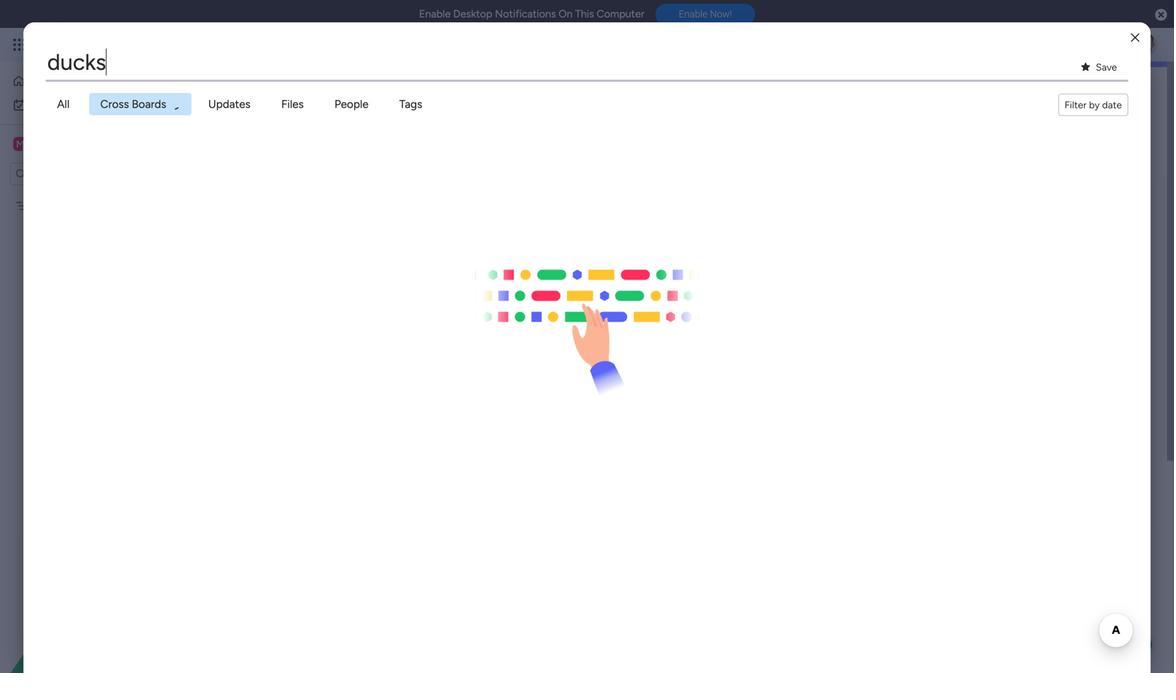 Task type: locate. For each thing, give the bounding box(es) containing it.
templates
[[474, 288, 518, 300]]

cross
[[100, 98, 129, 111]]

enable now!
[[679, 8, 732, 20]]

enable
[[419, 8, 451, 20], [679, 8, 708, 20]]

select product image
[[13, 38, 27, 52]]

my
[[32, 99, 46, 111]]

help
[[1115, 638, 1140, 652]]

management inside button
[[414, 288, 472, 300]]

work right the with on the left bottom of the page
[[497, 366, 525, 381]]

now!
[[710, 8, 732, 20]]

filter by date
[[1065, 99, 1122, 111]]

boards
[[132, 98, 166, 111]]

home link
[[8, 70, 170, 92]]

my work
[[32, 99, 69, 111]]

2 vertical spatial management
[[528, 366, 602, 381]]

explore work management templates button
[[344, 283, 529, 306]]

desktop
[[453, 8, 493, 20]]

updates
[[208, 98, 251, 111]]

work right explore
[[391, 288, 412, 300]]

list box
[[0, 191, 178, 407]]

1 vertical spatial management
[[414, 288, 472, 300]]

enable inside button
[[679, 8, 708, 20]]

option
[[0, 193, 178, 196]]

enable left now!
[[679, 8, 708, 20]]

workspace image
[[13, 136, 27, 152]]

0 horizontal spatial enable
[[419, 8, 451, 20]]

welcome
[[373, 102, 420, 115]]

explore
[[356, 288, 388, 300]]

1 horizontal spatial enable
[[679, 8, 708, 20]]

management inside dropdown button
[[528, 366, 602, 381]]

notifications
[[495, 8, 556, 20]]

enable desktop notifications on this computer
[[419, 8, 645, 20]]

save
[[1096, 61, 1118, 73]]

0 vertical spatial management
[[428, 112, 561, 138]]

filter
[[1065, 99, 1087, 111]]

getting started with work management
[[380, 366, 602, 381]]

terry turtle image
[[1135, 34, 1158, 56]]

m
[[16, 138, 24, 150]]

enable left desktop
[[419, 8, 451, 20]]

people
[[335, 98, 369, 111]]

2 enable from the left
[[679, 8, 708, 20]]

home option
[[8, 70, 170, 92]]

1 enable from the left
[[419, 8, 451, 20]]

work down tags
[[373, 112, 423, 138]]

on
[[559, 8, 573, 20]]

management
[[428, 112, 561, 138], [414, 288, 472, 300], [528, 366, 602, 381]]

work inside dropdown button
[[497, 366, 525, 381]]

None field
[[46, 45, 1129, 80]]

work right "my"
[[48, 99, 69, 111]]

close image
[[1131, 33, 1140, 43]]

work
[[48, 99, 69, 111], [373, 112, 423, 138], [391, 288, 412, 300], [497, 366, 525, 381]]

work inside option
[[48, 99, 69, 111]]

files link
[[270, 93, 318, 115]]



Task type: vqa. For each thing, say whether or not it's contained in the screenshot.
Updates
yes



Task type: describe. For each thing, give the bounding box(es) containing it.
help button
[[1103, 633, 1152, 656]]

monday button
[[36, 27, 223, 63]]

spin image
[[169, 98, 181, 110]]

with
[[470, 366, 494, 381]]

date
[[1103, 99, 1122, 111]]

Search Everything ... field
[[46, 45, 1129, 80]]

monday
[[62, 37, 110, 52]]

dapulse close image
[[1156, 8, 1168, 22]]

my work link
[[8, 94, 170, 116]]

people link
[[323, 93, 383, 115]]

lottie animation element
[[0, 532, 178, 673]]

explore work management templates
[[356, 288, 518, 300]]

computer
[[597, 8, 645, 20]]

updates link
[[197, 93, 265, 115]]

files
[[281, 98, 304, 111]]

save button
[[1076, 59, 1123, 76]]

home
[[31, 75, 57, 87]]

enable for enable desktop notifications on this computer
[[419, 8, 451, 20]]

cross boards link
[[89, 93, 192, 115]]

this
[[575, 8, 594, 20]]

getting started with work management button
[[328, 346, 1025, 401]]

cross boards
[[100, 98, 166, 111]]

enable now! button
[[656, 4, 755, 25]]

tags
[[400, 98, 422, 111]]

m button
[[10, 132, 136, 156]]

all link
[[46, 93, 84, 115]]

filter by date button
[[1059, 94, 1129, 116]]

tags link
[[388, 93, 436, 115]]

by
[[1089, 99, 1100, 111]]

work inside welcome to work management
[[373, 112, 423, 138]]

star image
[[1082, 62, 1091, 72]]

to
[[423, 102, 433, 115]]

lottie animation image
[[0, 532, 178, 673]]

my work option
[[8, 94, 170, 116]]

getting
[[380, 366, 423, 381]]

all
[[57, 98, 70, 111]]

enable for enable now!
[[679, 8, 708, 20]]

welcome to work management
[[373, 102, 561, 138]]

work inside button
[[391, 288, 412, 300]]

management inside welcome to work management
[[428, 112, 561, 138]]

started
[[426, 366, 467, 381]]



